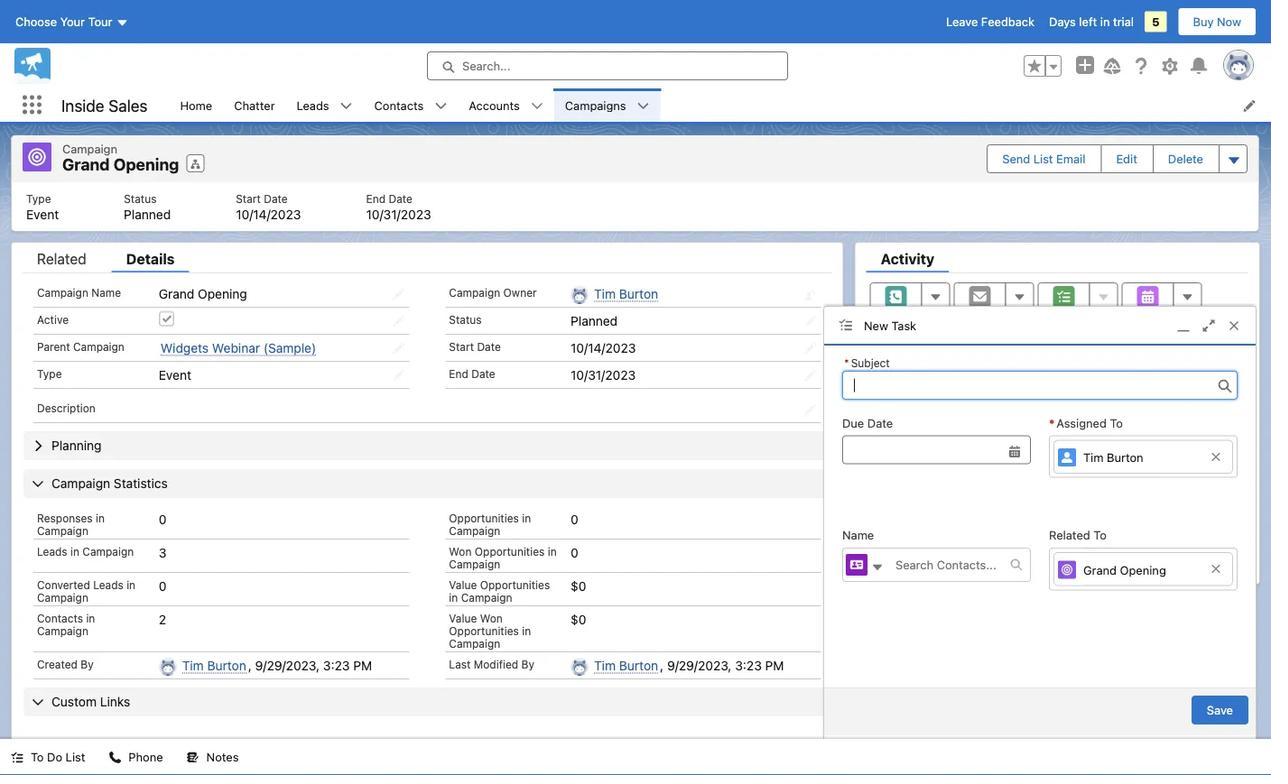 Task type: describe. For each thing, give the bounding box(es) containing it.
accounts
[[469, 98, 520, 112]]

pm for created by
[[353, 659, 372, 673]]

&
[[958, 387, 967, 401]]

scheduling
[[1070, 436, 1129, 449]]

start for start date 10/14/2023
[[236, 193, 261, 206]]

month
[[1203, 467, 1240, 481]]

value for 2
[[449, 612, 477, 625]]

to do list button
[[0, 740, 96, 776]]

campaign inside won opportunities in campaign
[[449, 558, 501, 571]]

days left in trial
[[1050, 15, 1135, 28]]

home link
[[169, 89, 223, 122]]

leads link
[[286, 89, 340, 122]]

leads for leads in campaign
[[37, 546, 67, 558]]

no activities to show. get started by sending an email, scheduling a task, and more.
[[890, 418, 1227, 449]]

true image
[[159, 311, 174, 326]]

end date
[[449, 368, 496, 380]]

edit
[[1117, 152, 1138, 166]]

custom links
[[51, 695, 130, 710]]

text default image inside to do list button
[[11, 752, 23, 765]]

no more past activities to load.
[[973, 545, 1143, 558]]

accounts link
[[458, 89, 531, 122]]

responses
[[37, 512, 93, 525]]

in inside converted leads in campaign
[[127, 579, 136, 592]]

contacts in campaign
[[37, 612, 95, 638]]

custom links button
[[23, 688, 832, 717]]

0 vertical spatial name
[[91, 286, 121, 299]]

tim burton link for campaign owner
[[594, 286, 659, 302]]

text default image right contacts image
[[872, 562, 884, 575]]

end date 10/31/2023
[[366, 193, 431, 222]]

view all campaign members
[[37, 738, 203, 753]]

all right the expand at right
[[1178, 354, 1191, 367]]

* subject
[[845, 357, 890, 370]]

parent campaign
[[37, 341, 125, 353]]

tim burton for last modified by
[[594, 659, 659, 673]]

1 horizontal spatial view
[[1205, 354, 1231, 367]]

last for last month
[[1175, 467, 1200, 481]]

more.
[[1195, 436, 1227, 449]]

in down responses in campaign at the bottom left of page
[[70, 546, 79, 558]]

filters:
[[992, 321, 1029, 334]]

• left view all link
[[1196, 354, 1201, 367]]

notes
[[207, 751, 239, 765]]

now
[[1218, 15, 1242, 28]]

last modified by
[[449, 659, 535, 671]]

, for created by
[[248, 659, 252, 673]]

campaign inside value opportunities in campaign
[[461, 592, 513, 604]]

parent
[[37, 341, 70, 353]]

1 horizontal spatial list
[[1034, 152, 1054, 166]]

task,
[[1142, 436, 1169, 449]]

0 horizontal spatial planned
[[124, 207, 171, 222]]

campaigns list item
[[555, 89, 661, 122]]

tim burton for created by
[[182, 659, 246, 673]]

end for end date
[[449, 368, 469, 380]]

related for related to
[[1050, 529, 1091, 543]]

opening for campaign
[[114, 155, 179, 174]]

more
[[992, 545, 1020, 558]]

list for description
[[12, 182, 1259, 231]]

expand all button
[[1133, 346, 1192, 375]]

won opportunities in campaign
[[449, 546, 557, 571]]

new
[[864, 319, 889, 332]]

choose your tour
[[15, 15, 112, 28]]

to for assigned to
[[1111, 416, 1124, 430]]

tim burton link for last modified by
[[594, 659, 659, 674]]

view all campaign members link
[[37, 738, 203, 753]]

won inside won opportunities in campaign
[[449, 546, 472, 558]]

date for start date
[[477, 341, 501, 353]]

inside sales
[[61, 96, 148, 115]]

search... button
[[427, 51, 789, 80]]

3
[[159, 546, 167, 561]]

search...
[[462, 59, 511, 73]]

phone
[[129, 751, 163, 765]]

widgets
[[161, 341, 209, 355]]

campaign inside converted leads in campaign
[[37, 592, 88, 604]]

contacts image
[[846, 555, 868, 576]]

status planned
[[124, 193, 171, 222]]

start date 10/14/2023
[[236, 193, 301, 222]]

home
[[180, 98, 212, 112]]

converted leads in campaign
[[37, 579, 136, 604]]

in inside responses in campaign
[[96, 512, 105, 525]]

refresh • expand all • view all
[[1078, 354, 1248, 367]]

opportunities inside value opportunities in campaign
[[480, 579, 550, 592]]

related for related
[[37, 250, 86, 267]]

start date
[[449, 341, 501, 353]]

last for last modified by
[[449, 659, 471, 671]]

members
[[149, 738, 203, 753]]

tim burton link for created by
[[182, 659, 246, 674]]

upcoming & overdue
[[896, 387, 1019, 401]]

buy now
[[1194, 15, 1242, 28]]

in inside value opportunities in campaign
[[449, 592, 458, 604]]

assigned to
[[1057, 416, 1124, 430]]

choose your tour button
[[14, 7, 130, 36]]

10/31/2023 inside list
[[366, 207, 431, 222]]

to for related to
[[1094, 529, 1107, 543]]

1 vertical spatial view
[[37, 738, 65, 753]]

left
[[1080, 15, 1098, 28]]

send list email
[[1003, 152, 1086, 166]]

campaign owner
[[449, 286, 537, 299]]

show.
[[1085, 418, 1116, 432]]

a
[[1132, 436, 1139, 449]]

burton for created by
[[207, 659, 246, 673]]

$0 for 0
[[571, 579, 587, 594]]

campaign inside value won opportunities in campaign
[[449, 638, 501, 650]]

grand inside new task dialog
[[1084, 564, 1117, 577]]

5
[[1153, 15, 1160, 28]]

chatter
[[234, 98, 275, 112]]

text default image for leads
[[340, 100, 353, 112]]

tim burton for campaign owner
[[594, 286, 659, 301]]

text default image inside notes button
[[187, 752, 199, 765]]

refresh
[[1078, 354, 1120, 367]]

related to
[[1050, 529, 1107, 543]]

, for last modified by
[[660, 659, 664, 673]]

delete
[[1169, 152, 1204, 166]]

email
[[1057, 152, 1086, 166]]

to inside to do list button
[[31, 751, 44, 765]]

to do list
[[31, 751, 85, 765]]

no for activities
[[1000, 418, 1015, 432]]

due date
[[843, 416, 894, 430]]

overdue
[[970, 387, 1019, 401]]

due
[[843, 416, 865, 430]]

end for end date 10/31/2023
[[366, 193, 386, 206]]

widgets webinar (sample) link
[[161, 341, 316, 356]]

in inside contacts in campaign
[[86, 612, 95, 625]]

won inside value won opportunities in campaign
[[480, 612, 503, 625]]

types
[[1179, 321, 1210, 334]]

tour
[[88, 15, 112, 28]]

opportunities inside 'opportunities in campaign'
[[449, 512, 519, 525]]

type event
[[26, 193, 59, 222]]

burton for last modified by
[[619, 659, 659, 673]]

• left the expand at right
[[1124, 354, 1130, 367]]

0 for converted leads in campaign
[[159, 579, 167, 594]]

no for more
[[973, 545, 989, 558]]

activity
[[881, 250, 935, 267]]

2 vertical spatial activities
[[1050, 545, 1099, 558]]

planning
[[51, 439, 102, 453]]

date for due date
[[868, 416, 894, 430]]

grand opening inside new task dialog
[[1084, 564, 1167, 577]]

active
[[37, 313, 69, 326]]

leads inside converted leads in campaign
[[93, 579, 124, 592]]

inside
[[61, 96, 104, 115]]

opening inside new task dialog
[[1121, 564, 1167, 577]]

burton for campaign owner
[[619, 286, 659, 301]]

widgets webinar (sample)
[[161, 341, 316, 355]]

days
[[1050, 15, 1077, 28]]

9/29/2023, for created by
[[255, 659, 320, 673]]

0 for won opportunities in campaign
[[571, 546, 579, 561]]

details
[[126, 250, 175, 267]]

date for start date 10/14/2023
[[264, 193, 288, 206]]

$0 for 2
[[571, 612, 587, 627]]

opportunities in campaign
[[449, 512, 531, 537]]

accounts list item
[[458, 89, 555, 122]]

name inside new task dialog
[[843, 529, 875, 543]]

0 horizontal spatial list
[[66, 751, 85, 765]]

1 by from the left
[[81, 659, 94, 671]]

choose
[[15, 15, 57, 28]]

all right the do
[[69, 738, 83, 753]]

chatter link
[[223, 89, 286, 122]]

to inside no activities to show. get started by sending an email, scheduling a task, and more.
[[1071, 418, 1082, 432]]

text default image inside "campaigns" list item
[[637, 100, 650, 112]]

grand opening link
[[1054, 553, 1234, 587]]



Task type: locate. For each thing, give the bounding box(es) containing it.
no left more at the right of the page
[[973, 545, 989, 558]]

no
[[1000, 418, 1015, 432], [973, 545, 989, 558]]

10/14/2023
[[236, 207, 301, 222], [571, 341, 636, 355]]

1 vertical spatial last
[[449, 659, 471, 671]]

value inside value won opportunities in campaign
[[449, 612, 477, 625]]

type for type event
[[26, 193, 51, 206]]

0 vertical spatial grand
[[62, 155, 110, 174]]

in down converted leads in campaign in the left bottom of the page
[[86, 612, 95, 625]]

grand down load.
[[1084, 564, 1117, 577]]

1 horizontal spatial end
[[449, 368, 469, 380]]

0 horizontal spatial 10/14/2023
[[236, 207, 301, 222]]

2 , from the left
[[660, 659, 664, 673]]

list
[[169, 89, 1272, 122], [12, 182, 1259, 231]]

list right the do
[[66, 751, 85, 765]]

, 9/29/2023, 3:23 pm for last modified by
[[660, 659, 784, 673]]

* left subject
[[845, 357, 850, 370]]

grand opening up status planned
[[62, 155, 179, 174]]

type inside type event
[[26, 193, 51, 206]]

campaign down links
[[87, 738, 145, 753]]

related inside new task dialog
[[1050, 529, 1091, 543]]

new task dialog
[[824, 306, 1257, 740]]

opening down load.
[[1121, 564, 1167, 577]]

trial
[[1114, 15, 1135, 28]]

campaign down inside
[[62, 142, 117, 155]]

related
[[37, 250, 86, 267], [1050, 529, 1091, 543]]

0 horizontal spatial pm
[[353, 659, 372, 673]]

value opportunities in campaign
[[449, 579, 550, 604]]

related up campaign name
[[37, 250, 86, 267]]

0 vertical spatial type
[[26, 193, 51, 206]]

contacts right leads list item
[[375, 98, 424, 112]]

all right expand all button
[[1235, 354, 1248, 367]]

3:23 for last modified by
[[735, 659, 762, 673]]

grand for campaign
[[62, 155, 110, 174]]

1 vertical spatial related
[[1050, 529, 1091, 543]]

2 horizontal spatial text default image
[[531, 100, 544, 112]]

2 horizontal spatial opening
[[1121, 564, 1167, 577]]

0 horizontal spatial ,
[[248, 659, 252, 673]]

2 horizontal spatial to
[[1111, 416, 1124, 430]]

in down value opportunities in campaign
[[522, 625, 531, 638]]

no inside no activities to show. get started by sending an email, scheduling a task, and more.
[[1000, 418, 1015, 432]]

0 horizontal spatial no
[[973, 545, 989, 558]]

tim inside new task dialog
[[1084, 451, 1104, 465]]

responses in campaign
[[37, 512, 105, 537]]

won down value opportunities in campaign
[[480, 612, 503, 625]]

text default image inside phone button
[[109, 752, 121, 765]]

campaign up value opportunities in campaign
[[449, 558, 501, 571]]

1 horizontal spatial *
[[1050, 416, 1055, 430]]

0 for responses in campaign
[[159, 512, 167, 527]]

type
[[26, 193, 51, 206], [37, 368, 62, 380]]

1 vertical spatial opening
[[198, 286, 247, 301]]

leads inside list item
[[297, 98, 329, 112]]

1 horizontal spatial grand
[[159, 286, 194, 301]]

text default image inside accounts list item
[[531, 100, 544, 112]]

0 vertical spatial leads
[[297, 98, 329, 112]]

in inside value won opportunities in campaign
[[522, 625, 531, 638]]

1 vertical spatial event
[[159, 368, 191, 383]]

0 horizontal spatial start
[[236, 193, 261, 206]]

2 pm from the left
[[766, 659, 784, 673]]

1 horizontal spatial name
[[843, 529, 875, 543]]

grand for campaign name
[[159, 286, 194, 301]]

list containing home
[[169, 89, 1272, 122]]

burton inside new task dialog
[[1107, 451, 1144, 465]]

0 horizontal spatial 10/31/2023
[[366, 207, 431, 222]]

2 vertical spatial grand
[[1084, 564, 1117, 577]]

1 horizontal spatial text default image
[[340, 100, 353, 112]]

opening up status planned
[[114, 155, 179, 174]]

in right responses
[[96, 512, 105, 525]]

campaign up contacts in campaign
[[37, 592, 88, 604]]

event up related link
[[26, 207, 59, 222]]

1 , from the left
[[248, 659, 252, 673]]

1 vertical spatial start
[[449, 341, 474, 353]]

2 horizontal spatial grand
[[1084, 564, 1117, 577]]

campaign statistics button
[[23, 470, 832, 499]]

details link
[[112, 250, 189, 273]]

refresh button
[[1077, 346, 1121, 375]]

0 vertical spatial list
[[1034, 152, 1054, 166]]

contacts for contacts
[[375, 98, 424, 112]]

name down details link
[[91, 286, 121, 299]]

to up no more past activities to load.
[[1094, 529, 1107, 543]]

2 by from the left
[[522, 659, 535, 671]]

campaign left owner
[[449, 286, 501, 299]]

opportunities down 'opportunities in campaign'
[[475, 546, 545, 558]]

campaign up "leads in campaign"
[[37, 525, 88, 537]]

grand opening down load.
[[1084, 564, 1167, 577]]

1 horizontal spatial 10/14/2023
[[571, 341, 636, 355]]

0 vertical spatial last
[[1175, 467, 1200, 481]]

opportunities up last modified by
[[449, 625, 519, 638]]

1 vertical spatial grand opening
[[159, 286, 247, 301]]

1 , 9/29/2023, 3:23 pm from the left
[[248, 659, 372, 673]]

all left the types
[[1162, 321, 1176, 334]]

0 vertical spatial planned
[[124, 207, 171, 222]]

view
[[1205, 354, 1231, 367], [37, 738, 65, 753]]

converted
[[37, 579, 90, 592]]

opportunities up won opportunities in campaign
[[449, 512, 519, 525]]

feedback
[[982, 15, 1035, 28]]

opening up webinar
[[198, 286, 247, 301]]

links
[[100, 695, 130, 710]]

status for status planned
[[124, 193, 157, 206]]

0 vertical spatial no
[[1000, 418, 1015, 432]]

0 vertical spatial *
[[845, 357, 850, 370]]

$0 right value won opportunities in campaign
[[571, 612, 587, 627]]

2 , 9/29/2023, 3:23 pm from the left
[[660, 659, 784, 673]]

opening for campaign name
[[198, 286, 247, 301]]

1 vertical spatial status
[[449, 313, 482, 326]]

1 vertical spatial 10/31/2023
[[571, 368, 636, 383]]

notes button
[[176, 740, 250, 776]]

1 $0 from the top
[[571, 579, 587, 594]]

start for start date
[[449, 341, 474, 353]]

0 right 'opportunities in campaign'
[[571, 512, 579, 527]]

campaign up active at top left
[[37, 286, 88, 299]]

to
[[1071, 418, 1082, 432], [1102, 545, 1113, 558]]

1 horizontal spatial , 9/29/2023, 3:23 pm
[[660, 659, 784, 673]]

0 horizontal spatial leads
[[37, 546, 67, 558]]

text default image left accounts
[[435, 100, 447, 112]]

upcoming
[[896, 387, 955, 401]]

1 horizontal spatial leads
[[93, 579, 124, 592]]

2 value from the top
[[449, 612, 477, 625]]

activities down the related to
[[1050, 545, 1099, 558]]

Name text field
[[885, 549, 1011, 582]]

leads right the chatter "link"
[[297, 98, 329, 112]]

last left the modified
[[449, 659, 471, 671]]

0 right won opportunities in campaign
[[571, 546, 579, 561]]

campaign inside dropdown button
[[51, 476, 110, 491]]

$0 right value opportunities in campaign
[[571, 579, 587, 594]]

in inside 'opportunities in campaign'
[[522, 512, 531, 525]]

campaign up value won opportunities in campaign
[[461, 592, 513, 604]]

in right left
[[1101, 15, 1111, 28]]

text default image right campaigns
[[637, 100, 650, 112]]

last
[[1175, 467, 1200, 481], [449, 659, 471, 671]]

no more past activities to load. status
[[867, 545, 1249, 558]]

• up the expand at right
[[1154, 321, 1159, 334]]

1 vertical spatial planned
[[571, 313, 618, 328]]

all right time
[[1085, 321, 1098, 334]]

0 vertical spatial contacts
[[375, 98, 424, 112]]

1 horizontal spatial no
[[1000, 418, 1015, 432]]

value won opportunities in campaign
[[449, 612, 531, 650]]

contacts
[[375, 98, 424, 112], [37, 612, 83, 625]]

grand opening
[[62, 155, 179, 174], [159, 286, 247, 301], [1084, 564, 1167, 577]]

0 vertical spatial activities
[[1101, 321, 1150, 334]]

0 down 3
[[159, 579, 167, 594]]

list containing event
[[12, 182, 1259, 231]]

list right send
[[1034, 152, 1054, 166]]

value down won opportunities in campaign
[[449, 579, 477, 592]]

date inside the end date 10/31/2023
[[389, 193, 413, 206]]

, 9/29/2023, 3:23 pm for created by
[[248, 659, 372, 673]]

contacts link
[[364, 89, 435, 122]]

text default image inside leads list item
[[340, 100, 353, 112]]

1 vertical spatial activities
[[1019, 418, 1068, 432]]

0 horizontal spatial , 9/29/2023, 3:23 pm
[[248, 659, 372, 673]]

1 horizontal spatial 9/29/2023,
[[668, 659, 732, 673]]

activity link
[[867, 250, 950, 273]]

custom
[[51, 695, 97, 710]]

name
[[91, 286, 121, 299], [843, 529, 875, 543]]

leave feedback link
[[947, 15, 1035, 28]]

contacts list item
[[364, 89, 458, 122]]

leads down responses in campaign at the bottom left of page
[[37, 546, 67, 558]]

to up scheduling
[[1111, 416, 1124, 430]]

statistics
[[114, 476, 168, 491]]

1 horizontal spatial event
[[159, 368, 191, 383]]

planning button
[[23, 432, 832, 461]]

save
[[1208, 704, 1234, 718]]

1 vertical spatial *
[[1050, 416, 1055, 430]]

created by
[[37, 659, 94, 671]]

0 horizontal spatial 3:23
[[323, 659, 350, 673]]

None text field
[[843, 371, 1238, 400], [843, 436, 1032, 465], [843, 371, 1238, 400], [843, 436, 1032, 465]]

in up won opportunities in campaign
[[522, 512, 531, 525]]

text default image left contacts link on the left top
[[340, 100, 353, 112]]

type up related link
[[26, 193, 51, 206]]

0 horizontal spatial to
[[31, 751, 44, 765]]

value for 0
[[449, 579, 477, 592]]

1 horizontal spatial to
[[1102, 545, 1113, 558]]

grand opening up true icon
[[159, 286, 247, 301]]

leads for leads
[[297, 98, 329, 112]]

grand opening for campaign name
[[159, 286, 247, 301]]

0 horizontal spatial text default image
[[109, 752, 121, 765]]

* for * subject
[[845, 357, 850, 370]]

activities inside no activities to show. get started by sending an email, scheduling a task, and more.
[[1019, 418, 1068, 432]]

0 vertical spatial grand opening
[[62, 155, 179, 174]]

0 vertical spatial opening
[[114, 155, 179, 174]]

1 vertical spatial end
[[449, 368, 469, 380]]

campaign up last modified by
[[449, 638, 501, 650]]

• right time
[[1076, 321, 1081, 334]]

text default image inside contacts list item
[[435, 100, 447, 112]]

0 horizontal spatial by
[[81, 659, 94, 671]]

date for end date
[[472, 368, 496, 380]]

0 vertical spatial end
[[366, 193, 386, 206]]

2 vertical spatial leads
[[93, 579, 124, 592]]

campaign statistics
[[51, 476, 168, 491]]

1 horizontal spatial opening
[[198, 286, 247, 301]]

tim burton inside new task dialog
[[1084, 451, 1144, 465]]

1 vertical spatial won
[[480, 612, 503, 625]]

9/29/2023, for last modified by
[[668, 659, 732, 673]]

status up start date
[[449, 313, 482, 326]]

2 $0 from the top
[[571, 612, 587, 627]]

grand opening for campaign
[[62, 155, 179, 174]]

campaigns
[[565, 98, 627, 112]]

0 horizontal spatial to
[[1071, 418, 1082, 432]]

tim for last modified by
[[594, 659, 616, 673]]

,
[[248, 659, 252, 673], [660, 659, 664, 673]]

last down and
[[1175, 467, 1200, 481]]

1 vertical spatial type
[[37, 368, 62, 380]]

view all link
[[1204, 346, 1249, 375]]

tim
[[594, 286, 616, 301], [1084, 451, 1104, 465], [182, 659, 204, 673], [594, 659, 616, 673]]

text default image left the do
[[11, 752, 23, 765]]

1 vertical spatial 10/14/2023
[[571, 341, 636, 355]]

activities
[[1101, 321, 1150, 334], [1019, 418, 1068, 432], [1050, 545, 1099, 558]]

opportunities inside value won opportunities in campaign
[[449, 625, 519, 638]]

status inside status planned
[[124, 193, 157, 206]]

2 horizontal spatial leads
[[297, 98, 329, 112]]

contacts inside contacts link
[[375, 98, 424, 112]]

sales
[[109, 96, 148, 115]]

date
[[264, 193, 288, 206], [389, 193, 413, 206], [477, 341, 501, 353], [472, 368, 496, 380], [868, 416, 894, 430]]

status for status
[[449, 313, 482, 326]]

phone button
[[98, 740, 174, 776]]

text default image
[[340, 100, 353, 112], [531, 100, 544, 112], [109, 752, 121, 765]]

text default image for accounts
[[531, 100, 544, 112]]

by right created
[[81, 659, 94, 671]]

no up sending
[[1000, 418, 1015, 432]]

1 vertical spatial list
[[66, 751, 85, 765]]

send
[[1003, 152, 1031, 166]]

campaign up responses
[[51, 476, 110, 491]]

campaign up won opportunities in campaign
[[449, 525, 501, 537]]

1 horizontal spatial related
[[1050, 529, 1091, 543]]

an
[[1018, 436, 1031, 449]]

by right the modified
[[522, 659, 535, 671]]

0 vertical spatial start
[[236, 193, 261, 206]]

contacts inside contacts in campaign
[[37, 612, 83, 625]]

opportunities down won opportunities in campaign
[[480, 579, 550, 592]]

0 horizontal spatial contacts
[[37, 612, 83, 625]]

sending
[[971, 436, 1014, 449]]

0 horizontal spatial 9/29/2023,
[[255, 659, 320, 673]]

won down 'opportunities in campaign'
[[449, 546, 472, 558]]

related inside related link
[[37, 250, 86, 267]]

start inside start date 10/14/2023
[[236, 193, 261, 206]]

1 vertical spatial contacts
[[37, 612, 83, 625]]

all
[[1032, 321, 1046, 334], [1085, 321, 1098, 334], [1162, 321, 1176, 334], [1178, 354, 1191, 367], [1235, 354, 1248, 367], [69, 738, 83, 753]]

* up email,
[[1050, 416, 1055, 430]]

campaign inside 'opportunities in campaign'
[[449, 525, 501, 537]]

view down custom
[[37, 738, 65, 753]]

leave
[[947, 15, 979, 28]]

value inside value opportunities in campaign
[[449, 579, 477, 592]]

0 horizontal spatial event
[[26, 207, 59, 222]]

text default image
[[435, 100, 447, 112], [637, 100, 650, 112], [1011, 559, 1023, 572], [872, 562, 884, 575], [11, 752, 23, 765], [187, 752, 199, 765]]

0 vertical spatial $0
[[571, 579, 587, 594]]

event inside list
[[26, 207, 59, 222]]

campaign inside responses in campaign
[[37, 525, 88, 537]]

leads down "leads in campaign"
[[93, 579, 124, 592]]

0 vertical spatial list
[[169, 89, 1272, 122]]

1 vertical spatial name
[[843, 529, 875, 543]]

text default image right accounts
[[531, 100, 544, 112]]

in down "leads in campaign"
[[127, 579, 136, 592]]

1 vertical spatial value
[[449, 612, 477, 625]]

text default image left phone
[[109, 752, 121, 765]]

2 9/29/2023, from the left
[[668, 659, 732, 673]]

to left show.
[[1071, 418, 1082, 432]]

•
[[1076, 321, 1081, 334], [1154, 321, 1159, 334], [1124, 354, 1130, 367], [1196, 354, 1201, 367]]

end inside the end date 10/31/2023
[[366, 193, 386, 206]]

do
[[47, 751, 62, 765]]

activities up refresh 'button'
[[1101, 321, 1150, 334]]

0 up 3
[[159, 512, 167, 527]]

1 vertical spatial to
[[1094, 529, 1107, 543]]

contacts down converted
[[37, 612, 83, 625]]

activities up email,
[[1019, 418, 1068, 432]]

value down value opportunities in campaign
[[449, 612, 477, 625]]

1 horizontal spatial planned
[[571, 313, 618, 328]]

group
[[1024, 55, 1062, 77]]

leads list item
[[286, 89, 364, 122]]

0 horizontal spatial opening
[[114, 155, 179, 174]]

0 horizontal spatial end
[[366, 193, 386, 206]]

0 vertical spatial value
[[449, 579, 477, 592]]

date for end date 10/31/2023
[[389, 193, 413, 206]]

0 vertical spatial to
[[1071, 418, 1082, 432]]

tim burton link
[[594, 286, 659, 302], [1054, 440, 1234, 474], [182, 659, 246, 674], [594, 659, 659, 674]]

1 3:23 from the left
[[323, 659, 350, 673]]

1 vertical spatial list
[[12, 182, 1259, 231]]

0 vertical spatial related
[[37, 250, 86, 267]]

0 horizontal spatial status
[[124, 193, 157, 206]]

1 pm from the left
[[353, 659, 372, 673]]

date inside start date 10/14/2023
[[264, 193, 288, 206]]

0 vertical spatial 10/31/2023
[[366, 207, 431, 222]]

1 horizontal spatial 10/31/2023
[[571, 368, 636, 383]]

(sample)
[[264, 341, 316, 355]]

0 vertical spatial view
[[1205, 354, 1231, 367]]

to left the do
[[31, 751, 44, 765]]

task
[[892, 319, 917, 332]]

leads
[[297, 98, 329, 112], [37, 546, 67, 558], [93, 579, 124, 592]]

0 horizontal spatial grand
[[62, 155, 110, 174]]

grand up true icon
[[159, 286, 194, 301]]

type for type
[[37, 368, 62, 380]]

$0
[[571, 579, 587, 594], [571, 612, 587, 627]]

contacts for contacts in campaign
[[37, 612, 83, 625]]

1 value from the top
[[449, 579, 477, 592]]

campaign up created by
[[37, 625, 88, 638]]

* for *
[[1050, 416, 1055, 430]]

pm for last modified by
[[766, 659, 784, 673]]

1 horizontal spatial start
[[449, 341, 474, 353]]

1 horizontal spatial to
[[1094, 529, 1107, 543]]

upcoming & overdue button
[[868, 379, 1248, 408]]

in up value opportunities in campaign
[[548, 546, 557, 558]]

new task
[[864, 319, 917, 332]]

1 horizontal spatial pm
[[766, 659, 784, 673]]

grand down inside
[[62, 155, 110, 174]]

time
[[1049, 321, 1073, 334]]

delete button
[[1154, 145, 1219, 172]]

view down the types
[[1205, 354, 1231, 367]]

1 horizontal spatial contacts
[[375, 98, 424, 112]]

campaign up converted leads in campaign in the left bottom of the page
[[83, 546, 134, 558]]

date inside new task dialog
[[868, 416, 894, 430]]

text default image down more at the right of the page
[[1011, 559, 1023, 572]]

campaign inside contacts in campaign
[[37, 625, 88, 638]]

to left load.
[[1102, 545, 1113, 558]]

campaign
[[62, 142, 117, 155], [37, 286, 88, 299], [449, 286, 501, 299], [73, 341, 125, 353], [51, 476, 110, 491], [37, 525, 88, 537], [449, 525, 501, 537], [83, 546, 134, 558], [449, 558, 501, 571], [37, 592, 88, 604], [461, 592, 513, 604], [37, 625, 88, 638], [449, 638, 501, 650], [87, 738, 145, 753]]

0 for opportunities in campaign
[[571, 512, 579, 527]]

3:23 for created by
[[323, 659, 350, 673]]

all left time
[[1032, 321, 1046, 334]]

buy
[[1194, 15, 1214, 28]]

1 horizontal spatial 3:23
[[735, 659, 762, 673]]

and
[[1172, 436, 1192, 449]]

leave feedback
[[947, 15, 1035, 28]]

in up value won opportunities in campaign
[[449, 592, 458, 604]]

tim for campaign owner
[[594, 286, 616, 301]]

related up no more past activities to load.
[[1050, 529, 1091, 543]]

status up details in the left of the page
[[124, 193, 157, 206]]

0 horizontal spatial name
[[91, 286, 121, 299]]

1 9/29/2023, from the left
[[255, 659, 320, 673]]

last inside dropdown button
[[1175, 467, 1200, 481]]

send list email button
[[988, 145, 1101, 172]]

opportunities inside won opportunities in campaign
[[475, 546, 545, 558]]

assigned
[[1057, 416, 1107, 430]]

campaign name
[[37, 286, 121, 299]]

list for status
[[169, 89, 1272, 122]]

expand
[[1134, 354, 1175, 367]]

type down parent
[[37, 368, 62, 380]]

text default image left notes
[[187, 752, 199, 765]]

tim for created by
[[182, 659, 204, 673]]

opening
[[114, 155, 179, 174], [198, 286, 247, 301], [1121, 564, 1167, 577]]

related link
[[23, 250, 101, 273]]

event down widgets
[[159, 368, 191, 383]]

0 vertical spatial to
[[1111, 416, 1124, 430]]

campaigns link
[[555, 89, 637, 122]]

2 3:23 from the left
[[735, 659, 762, 673]]

name up contacts image
[[843, 529, 875, 543]]

campaign right parent
[[73, 341, 125, 353]]

2 vertical spatial grand opening
[[1084, 564, 1167, 577]]

in inside won opportunities in campaign
[[548, 546, 557, 558]]

0 vertical spatial 10/14/2023
[[236, 207, 301, 222]]



Task type: vqa. For each thing, say whether or not it's contained in the screenshot.
Grand corresponding to Campaign
yes



